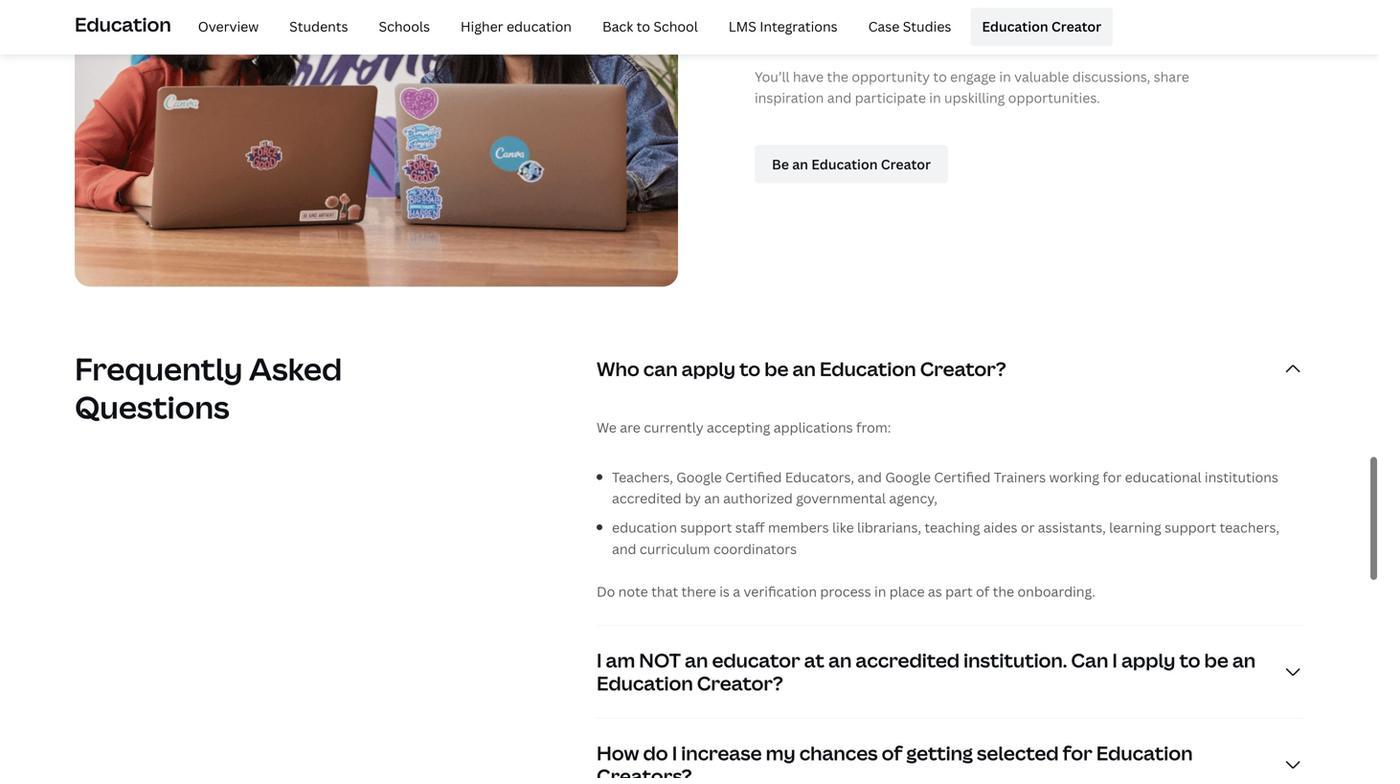Task type: locate. For each thing, give the bounding box(es) containing it.
institution.
[[964, 648, 1068, 674]]

0 vertical spatial for
[[1224, 11, 1243, 29]]

we up ideas
[[964, 11, 984, 29]]

0 horizontal spatial certified
[[726, 468, 782, 487]]

we left the "are" on the bottom
[[597, 419, 617, 437]]

1 horizontal spatial apply
[[1122, 648, 1176, 674]]

opportunity
[[852, 67, 930, 86]]

community
[[1032, 11, 1106, 29]]

how do i increase my chances of getting selected for education creators? button
[[597, 719, 1305, 779]]

the down where
[[827, 67, 849, 86]]

onboarding.
[[1018, 583, 1096, 601]]

of inside by joining our creator community, you'll meet like-minded creatives designing all kinds of templates. we have a community group exclusively for teachers where you can bounce ideas and inspiration off each other!
[[875, 11, 889, 29]]

1 horizontal spatial support
[[1165, 519, 1217, 537]]

0 horizontal spatial be
[[765, 356, 789, 382]]

1 vertical spatial a
[[733, 583, 741, 601]]

templates.
[[892, 11, 961, 29]]

1 vertical spatial we
[[597, 419, 617, 437]]

0 vertical spatial education
[[507, 18, 572, 36]]

1 horizontal spatial education
[[612, 519, 677, 537]]

be inside i am not an educator at an accredited institution. can i apply to be an education creator?
[[1205, 648, 1229, 674]]

we
[[964, 11, 984, 29], [597, 419, 617, 437]]

2 vertical spatial in
[[875, 583, 887, 601]]

teaching
[[925, 519, 981, 537]]

0 vertical spatial of
[[875, 11, 889, 29]]

have right you'll
[[793, 67, 824, 86]]

1 horizontal spatial a
[[1021, 11, 1029, 29]]

0 vertical spatial creator?
[[920, 356, 1007, 382]]

at
[[805, 648, 825, 674]]

we inside by joining our creator community, you'll meet like-minded creatives designing all kinds of templates. we have a community group exclusively for teachers where you can bounce ideas and inspiration off each other!
[[964, 11, 984, 29]]

i
[[597, 648, 602, 674], [1113, 648, 1118, 674], [672, 741, 678, 767]]

of up you at the top right
[[875, 11, 889, 29]]

apply inside i am not an educator at an accredited institution. can i apply to be an education creator?
[[1122, 648, 1176, 674]]

for inside teachers, google certified educators, and google certified trainers working for educational institutions accredited by an authorized governmental agency,
[[1103, 468, 1122, 487]]

place
[[890, 583, 925, 601]]

0 horizontal spatial can
[[644, 356, 678, 382]]

participate
[[855, 89, 926, 107]]

0 horizontal spatial in
[[875, 583, 887, 601]]

assistants,
[[1038, 519, 1106, 537]]

0 horizontal spatial we
[[597, 419, 617, 437]]

apply
[[682, 356, 736, 382], [1122, 648, 1176, 674]]

google
[[677, 468, 722, 487], [886, 468, 931, 487]]

educator
[[712, 648, 801, 674]]

certified up teaching
[[934, 468, 991, 487]]

2 horizontal spatial for
[[1224, 11, 1243, 29]]

is
[[720, 583, 730, 601]]

of inside how do i increase my chances of getting selected for education creators?
[[882, 741, 903, 767]]

increase
[[681, 741, 762, 767]]

to inside i am not an educator at an accredited institution. can i apply to be an education creator?
[[1180, 648, 1201, 674]]

do
[[597, 583, 615, 601]]

0 vertical spatial creator
[[847, 0, 896, 8]]

are
[[620, 419, 641, 437]]

2 google from the left
[[886, 468, 931, 487]]

1 vertical spatial accredited
[[856, 648, 960, 674]]

0 horizontal spatial support
[[681, 519, 732, 537]]

education
[[75, 11, 171, 38], [982, 18, 1049, 36], [820, 356, 917, 382], [597, 671, 693, 697], [1097, 741, 1193, 767]]

support right learning
[[1165, 519, 1217, 537]]

1 vertical spatial inspiration
[[755, 89, 824, 107]]

education inside education support staff members like librarians, teaching aides or assistants, learning support teachers, and curriculum coordinators
[[612, 519, 677, 537]]

in left place
[[875, 583, 887, 601]]

kinds
[[838, 11, 872, 29]]

i right can
[[1113, 648, 1118, 674]]

creator inside by joining our creator community, you'll meet like-minded creatives designing all kinds of templates. we have a community group exclusively for teachers where you can bounce ideas and inspiration off each other!
[[847, 0, 896, 8]]

google up agency, at the right of page
[[886, 468, 931, 487]]

i am not an educator at an accredited institution. can i apply to be an education creator? button
[[597, 627, 1305, 719]]

0 vertical spatial we
[[964, 11, 984, 29]]

certified up authorized
[[726, 468, 782, 487]]

0 vertical spatial be
[[765, 356, 789, 382]]

institutions
[[1205, 468, 1279, 487]]

1 certified from the left
[[726, 468, 782, 487]]

authorized
[[724, 490, 793, 508]]

for right "working"
[[1103, 468, 1122, 487]]

can
[[1072, 648, 1109, 674]]

do
[[643, 741, 668, 767]]

in
[[1000, 67, 1012, 86], [930, 89, 941, 107], [875, 583, 887, 601]]

joining
[[775, 0, 818, 8]]

2 vertical spatial for
[[1063, 741, 1093, 767]]

education up curriculum
[[612, 519, 677, 537]]

1 support from the left
[[681, 519, 732, 537]]

1 vertical spatial in
[[930, 89, 941, 107]]

education creator
[[982, 18, 1102, 36]]

and inside teachers, google certified educators, and google certified trainers working for educational institutions accredited by an authorized governmental agency,
[[858, 468, 882, 487]]

i right the do
[[672, 741, 678, 767]]

trainers
[[994, 468, 1046, 487]]

that
[[652, 583, 678, 601]]

1 horizontal spatial in
[[930, 89, 941, 107]]

1 horizontal spatial google
[[886, 468, 931, 487]]

designing
[[755, 11, 816, 29]]

1 vertical spatial apply
[[1122, 648, 1176, 674]]

1 vertical spatial can
[[644, 356, 678, 382]]

1 horizontal spatial certified
[[934, 468, 991, 487]]

0 horizontal spatial education
[[507, 18, 572, 36]]

the
[[827, 67, 849, 86], [993, 583, 1015, 601]]

1 horizontal spatial for
[[1103, 468, 1122, 487]]

accredited inside i am not an educator at an accredited institution. can i apply to be an education creator?
[[856, 648, 960, 674]]

2 vertical spatial of
[[882, 741, 903, 767]]

creator up kinds
[[847, 0, 896, 8]]

1 vertical spatial be
[[1205, 648, 1229, 674]]

for right the selected
[[1063, 741, 1093, 767]]

a inside by joining our creator community, you'll meet like-minded creatives designing all kinds of templates. we have a community group exclusively for teachers where you can bounce ideas and inspiration off each other!
[[1021, 11, 1029, 29]]

for inside how do i increase my chances of getting selected for education creators?
[[1063, 741, 1093, 767]]

1 horizontal spatial can
[[885, 33, 908, 51]]

1 horizontal spatial have
[[987, 11, 1018, 29]]

in left upskilling
[[930, 89, 941, 107]]

creator down like-
[[1052, 18, 1102, 36]]

0 vertical spatial accredited
[[612, 490, 682, 508]]

educational
[[1125, 468, 1202, 487]]

and right ideas
[[1001, 33, 1025, 51]]

getting
[[907, 741, 973, 767]]

like-
[[1054, 0, 1080, 8]]

creator?
[[920, 356, 1007, 382], [697, 671, 784, 697]]

and left participate in the right of the page
[[828, 89, 852, 107]]

menu bar containing overview
[[179, 8, 1114, 46]]

accredited down place
[[856, 648, 960, 674]]

a right is
[[733, 583, 741, 601]]

have inside you'll have the opportunity to engage in valuable discussions, share inspiration and participate in upskilling opportunities.
[[793, 67, 824, 86]]

education
[[507, 18, 572, 36], [612, 519, 677, 537]]

google up by
[[677, 468, 722, 487]]

who
[[597, 356, 640, 382]]

inspiration down you'll
[[755, 89, 824, 107]]

education creator link
[[971, 8, 1114, 46]]

teachers, google certified educators, and google certified trainers working for educational institutions accredited by an authorized governmental agency,
[[612, 468, 1279, 508]]

0 vertical spatial inspiration
[[1028, 33, 1098, 51]]

of left getting
[[882, 741, 903, 767]]

i left am
[[597, 648, 602, 674]]

for
[[1224, 11, 1243, 29], [1103, 468, 1122, 487], [1063, 741, 1093, 767]]

students link
[[278, 8, 360, 46]]

1 horizontal spatial creator?
[[920, 356, 1007, 382]]

for inside by joining our creator community, you'll meet like-minded creatives designing all kinds of templates. we have a community group exclusively for teachers where you can bounce ideas and inspiration off each other!
[[1224, 11, 1243, 29]]

curriculum
[[640, 540, 711, 559]]

education right higher
[[507, 18, 572, 36]]

1 horizontal spatial the
[[993, 583, 1015, 601]]

0 horizontal spatial apply
[[682, 356, 736, 382]]

the right part
[[993, 583, 1015, 601]]

apply up accepting
[[682, 356, 736, 382]]

by
[[685, 490, 701, 508]]

1 horizontal spatial creator
[[1052, 18, 1102, 36]]

an inside teachers, google certified educators, and google certified trainers working for educational institutions accredited by an authorized governmental agency,
[[704, 490, 720, 508]]

educators talking image
[[75, 0, 678, 287]]

0 horizontal spatial the
[[827, 67, 849, 86]]

1 horizontal spatial we
[[964, 11, 984, 29]]

for right exclusively
[[1224, 11, 1243, 29]]

1 vertical spatial creator
[[1052, 18, 1102, 36]]

0 vertical spatial have
[[987, 11, 1018, 29]]

0 horizontal spatial have
[[793, 67, 824, 86]]

to
[[637, 18, 651, 36], [934, 67, 947, 86], [740, 356, 761, 382], [1180, 648, 1201, 674]]

apply right can
[[1122, 648, 1176, 674]]

in right engage
[[1000, 67, 1012, 86]]

1 horizontal spatial be
[[1205, 648, 1229, 674]]

1 horizontal spatial inspiration
[[1028, 33, 1098, 51]]

higher education link
[[449, 8, 583, 46]]

can inside dropdown button
[[644, 356, 678, 382]]

be inside who can apply to be an education creator? dropdown button
[[765, 356, 789, 382]]

1 vertical spatial education
[[612, 519, 677, 537]]

2 horizontal spatial i
[[1113, 648, 1118, 674]]

1 vertical spatial for
[[1103, 468, 1122, 487]]

case
[[869, 18, 900, 36]]

have down 'you'll'
[[987, 11, 1018, 29]]

be
[[765, 356, 789, 382], [1205, 648, 1229, 674]]

how do i increase my chances of getting selected for education creators?
[[597, 741, 1193, 779]]

0 vertical spatial can
[[885, 33, 908, 51]]

1 vertical spatial creator?
[[697, 671, 784, 697]]

0 horizontal spatial accredited
[[612, 490, 682, 508]]

1 vertical spatial of
[[976, 583, 990, 601]]

of right part
[[976, 583, 990, 601]]

teachers,
[[612, 468, 673, 487]]

a down meet
[[1021, 11, 1029, 29]]

0 horizontal spatial a
[[733, 583, 741, 601]]

1 vertical spatial have
[[793, 67, 824, 86]]

0 horizontal spatial i
[[597, 648, 602, 674]]

not
[[639, 648, 681, 674]]

studies
[[903, 18, 952, 36]]

to inside back to school link
[[637, 18, 651, 36]]

i inside how do i increase my chances of getting selected for education creators?
[[672, 741, 678, 767]]

educators,
[[785, 468, 855, 487]]

creatives
[[1133, 0, 1192, 8]]

0 vertical spatial the
[[827, 67, 849, 86]]

schools
[[379, 18, 430, 36]]

0 horizontal spatial inspiration
[[755, 89, 824, 107]]

0 horizontal spatial creator?
[[697, 671, 784, 697]]

inspiration inside you'll have the opportunity to engage in valuable discussions, share inspiration and participate in upskilling opportunities.
[[755, 89, 824, 107]]

education inside how do i increase my chances of getting selected for education creators?
[[1097, 741, 1193, 767]]

accredited down teachers,
[[612, 490, 682, 508]]

can right you at the top right
[[885, 33, 908, 51]]

support
[[681, 519, 732, 537], [1165, 519, 1217, 537]]

inspiration down community
[[1028, 33, 1098, 51]]

lms
[[729, 18, 757, 36]]

and inside by joining our creator community, you'll meet like-minded creatives designing all kinds of templates. we have a community group exclusively for teachers where you can bounce ideas and inspiration off each other!
[[1001, 33, 1025, 51]]

0 horizontal spatial for
[[1063, 741, 1093, 767]]

and
[[1001, 33, 1025, 51], [828, 89, 852, 107], [858, 468, 882, 487], [612, 540, 637, 559]]

0 vertical spatial apply
[[682, 356, 736, 382]]

can
[[885, 33, 908, 51], [644, 356, 678, 382]]

by joining our creator community, you'll meet like-minded creatives designing all kinds of templates. we have a community group exclusively for teachers where you can bounce ideas and inspiration off each other!
[[755, 0, 1243, 51]]

coordinators
[[714, 540, 797, 559]]

and up note at the left of page
[[612, 540, 637, 559]]

0 horizontal spatial google
[[677, 468, 722, 487]]

asked
[[249, 348, 342, 390]]

can right 'who'
[[644, 356, 678, 382]]

menu bar
[[179, 8, 1114, 46]]

1 horizontal spatial accredited
[[856, 648, 960, 674]]

0 vertical spatial in
[[1000, 67, 1012, 86]]

back
[[603, 18, 634, 36]]

higher
[[461, 18, 504, 36]]

and up governmental
[[858, 468, 882, 487]]

support down by
[[681, 519, 732, 537]]

0 horizontal spatial creator
[[847, 0, 896, 8]]

exclusively
[[1150, 11, 1221, 29]]

1 horizontal spatial i
[[672, 741, 678, 767]]

share
[[1154, 67, 1190, 86]]

0 vertical spatial a
[[1021, 11, 1029, 29]]

for for education
[[1063, 741, 1093, 767]]

verification
[[744, 583, 817, 601]]

2 certified from the left
[[934, 468, 991, 487]]



Task type: describe. For each thing, give the bounding box(es) containing it.
lms integrations link
[[717, 8, 849, 46]]

like
[[833, 519, 854, 537]]

we are currently accepting applications from:
[[597, 419, 891, 437]]

creator? inside who can apply to be an education creator? dropdown button
[[920, 356, 1007, 382]]

our
[[821, 0, 843, 8]]

applications
[[774, 419, 853, 437]]

and inside education support staff members like librarians, teaching aides or assistants, learning support teachers, and curriculum coordinators
[[612, 540, 637, 559]]

minded
[[1080, 0, 1130, 8]]

have inside by joining our creator community, you'll meet like-minded creatives designing all kinds of templates. we have a community group exclusively for teachers where you can bounce ideas and inspiration off each other!
[[987, 11, 1018, 29]]

1 vertical spatial the
[[993, 583, 1015, 601]]

education inside i am not an educator at an accredited institution. can i apply to be an education creator?
[[597, 671, 693, 697]]

creators?
[[597, 764, 692, 779]]

note
[[619, 583, 648, 601]]

questions
[[75, 386, 230, 428]]

who can apply to be an education creator?
[[597, 356, 1007, 382]]

chances
[[800, 741, 878, 767]]

for for educational
[[1103, 468, 1122, 487]]

selected
[[977, 741, 1059, 767]]

accepting
[[707, 419, 771, 437]]

schools link
[[367, 8, 442, 46]]

librarians,
[[858, 519, 922, 537]]

case studies
[[869, 18, 952, 36]]

by
[[755, 0, 772, 8]]

inspiration inside by joining our creator community, you'll meet like-minded creatives designing all kinds of templates. we have a community group exclusively for teachers where you can bounce ideas and inspiration off each other!
[[1028, 33, 1098, 51]]

overview
[[198, 18, 259, 36]]

who can apply to be an education creator? button
[[597, 335, 1305, 404]]

or
[[1021, 519, 1035, 537]]

each
[[1122, 33, 1153, 51]]

lms integrations
[[729, 18, 838, 36]]

higher education
[[461, 18, 572, 36]]

learning
[[1110, 519, 1162, 537]]

teachers,
[[1220, 519, 1280, 537]]

1 google from the left
[[677, 468, 722, 487]]

can inside by joining our creator community, you'll meet like-minded creatives designing all kinds of templates. we have a community group exclusively for teachers where you can bounce ideas and inspiration off each other!
[[885, 33, 908, 51]]

education support staff members like librarians, teaching aides or assistants, learning support teachers, and curriculum coordinators
[[612, 519, 1280, 559]]

all
[[820, 11, 835, 29]]

ideas
[[963, 33, 997, 51]]

other!
[[1157, 33, 1196, 51]]

do note that there is a verification process in place as part of the onboarding.
[[597, 583, 1096, 601]]

teachers
[[755, 33, 812, 51]]

creator? inside i am not an educator at an accredited institution. can i apply to be an education creator?
[[697, 671, 784, 697]]

you
[[858, 33, 882, 51]]

2 support from the left
[[1165, 519, 1217, 537]]

discussions,
[[1073, 67, 1151, 86]]

community,
[[899, 0, 975, 8]]

frequently asked questions
[[75, 348, 342, 428]]

the inside you'll have the opportunity to engage in valuable discussions, share inspiration and participate in upskilling opportunities.
[[827, 67, 849, 86]]

back to school link
[[591, 8, 710, 46]]

bounce
[[911, 33, 960, 51]]

aides
[[984, 519, 1018, 537]]

there
[[682, 583, 717, 601]]

off
[[1101, 33, 1119, 51]]

meet
[[1017, 0, 1050, 8]]

integrations
[[760, 18, 838, 36]]

to inside you'll have the opportunity to engage in valuable discussions, share inspiration and participate in upskilling opportunities.
[[934, 67, 947, 86]]

school
[[654, 18, 698, 36]]

you'll have the opportunity to engage in valuable discussions, share inspiration and participate in upskilling opportunities.
[[755, 67, 1190, 107]]

how
[[597, 741, 639, 767]]

as
[[928, 583, 943, 601]]

members
[[768, 519, 829, 537]]

2 horizontal spatial in
[[1000, 67, 1012, 86]]

you'll
[[979, 0, 1014, 8]]

valuable
[[1015, 67, 1070, 86]]

where
[[815, 33, 855, 51]]

i am not an educator at an accredited institution. can i apply to be an education creator?
[[597, 648, 1256, 697]]

group
[[1109, 11, 1147, 29]]

currently
[[644, 419, 704, 437]]

process
[[821, 583, 872, 601]]

accredited inside teachers, google certified educators, and google certified trainers working for educational institutions accredited by an authorized governmental agency,
[[612, 490, 682, 508]]

back to school
[[603, 18, 698, 36]]

agency,
[[889, 490, 938, 508]]

and inside you'll have the opportunity to engage in valuable discussions, share inspiration and participate in upskilling opportunities.
[[828, 89, 852, 107]]

working
[[1050, 468, 1100, 487]]

part
[[946, 583, 973, 601]]

staff
[[736, 519, 765, 537]]

am
[[606, 648, 635, 674]]

case studies link
[[857, 8, 963, 46]]

governmental
[[796, 490, 886, 508]]

upskilling
[[945, 89, 1005, 107]]

to inside who can apply to be an education creator? dropdown button
[[740, 356, 761, 382]]

students
[[290, 18, 348, 36]]



Task type: vqa. For each thing, say whether or not it's contained in the screenshot.
the right Magic
no



